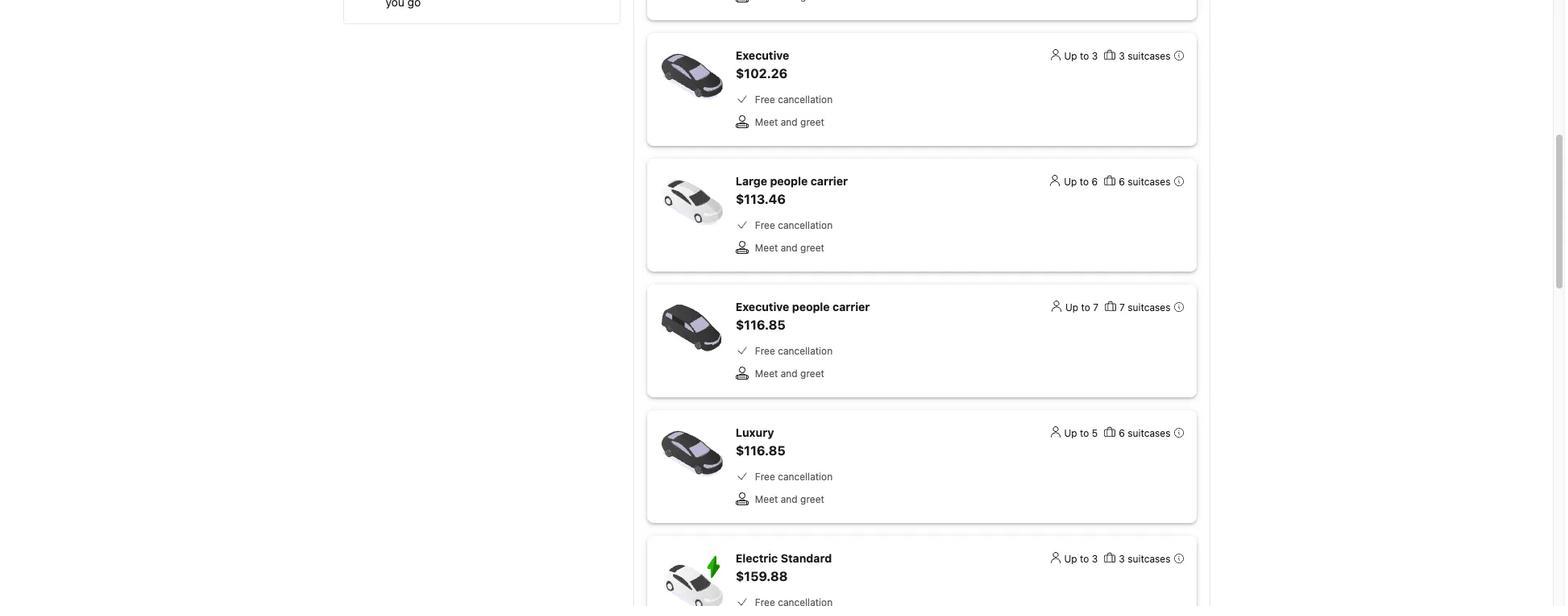 Task type: locate. For each thing, give the bounding box(es) containing it.
6 suitcases right the '5'
[[1119, 427, 1171, 439]]

free cancellation for executive people carrier $116.85
[[755, 345, 833, 357]]

2 meet and greet from the top
[[755, 242, 825, 254]]

meet and greet for executive people carrier $116.85
[[755, 368, 825, 380]]

cancellation
[[778, 94, 833, 106], [778, 219, 833, 231], [778, 345, 833, 357], [778, 471, 833, 483]]

0 horizontal spatial 7
[[1093, 302, 1099, 314]]

3 and from the top
[[781, 368, 798, 380]]

carrier
[[811, 174, 848, 188], [833, 300, 870, 314]]

meet and greet down $102.26
[[755, 116, 825, 128]]

4 and from the top
[[781, 493, 798, 505]]

meet and greet
[[755, 116, 825, 128], [755, 242, 825, 254], [755, 368, 825, 380], [755, 493, 825, 505]]

3 free from the top
[[755, 345, 775, 357]]

meet and greet for luxury $116.85
[[755, 493, 825, 505]]

carrier for $116.85
[[833, 300, 870, 314]]

7
[[1093, 302, 1099, 314], [1120, 302, 1125, 314]]

greet down executive people carrier $116.85
[[801, 368, 825, 380]]

1 vertical spatial carrier
[[833, 300, 870, 314]]

free cancellation down $102.26
[[755, 94, 833, 106]]

$113.46
[[736, 192, 786, 206]]

and up 'standard' at the bottom of the page
[[781, 493, 798, 505]]

and down executive people carrier $116.85
[[781, 368, 798, 380]]

1 7 from the left
[[1093, 302, 1099, 314]]

and down $113.46
[[781, 242, 798, 254]]

cancellation down $102.26
[[778, 94, 833, 106]]

2 and from the top
[[781, 242, 798, 254]]

meet and greet down executive people carrier $116.85
[[755, 368, 825, 380]]

1 executive from the top
[[736, 48, 790, 62]]

3 suitcases
[[1119, 50, 1171, 62], [1119, 553, 1171, 565]]

4 greet from the top
[[801, 493, 825, 505]]

greet up 'standard' at the bottom of the page
[[801, 493, 825, 505]]

cancellation for large people carrier $113.46
[[778, 219, 833, 231]]

free down luxury $116.85
[[755, 471, 775, 483]]

up to 3
[[1065, 50, 1098, 62], [1065, 553, 1098, 565]]

7 left the 7 suitcases
[[1093, 302, 1099, 314]]

1 3 suitcases from the top
[[1119, 50, 1171, 62]]

meet down $113.46
[[755, 242, 778, 254]]

4 meet from the top
[[755, 493, 778, 505]]

greet
[[801, 116, 825, 128], [801, 242, 825, 254], [801, 368, 825, 380], [801, 493, 825, 505]]

1 free cancellation from the top
[[755, 94, 833, 106]]

free cancellation
[[755, 94, 833, 106], [755, 219, 833, 231], [755, 345, 833, 357], [755, 471, 833, 483]]

meet down luxury $116.85
[[755, 493, 778, 505]]

4 cancellation from the top
[[778, 471, 833, 483]]

large people carrier $113.46
[[736, 174, 848, 206]]

up to 6
[[1064, 176, 1098, 188]]

3 meet and greet from the top
[[755, 368, 825, 380]]

free
[[755, 94, 775, 106], [755, 219, 775, 231], [755, 345, 775, 357], [755, 471, 775, 483]]

2 executive from the top
[[736, 300, 790, 314]]

people inside executive people carrier $116.85
[[792, 300, 830, 314]]

0 vertical spatial people
[[770, 174, 808, 188]]

greet for large people carrier $113.46
[[801, 242, 825, 254]]

2 meet from the top
[[755, 242, 778, 254]]

people inside large people carrier $113.46
[[770, 174, 808, 188]]

3 greet from the top
[[801, 368, 825, 380]]

1 meet from the top
[[755, 116, 778, 128]]

4 free from the top
[[755, 471, 775, 483]]

meet
[[755, 116, 778, 128], [755, 242, 778, 254], [755, 368, 778, 380], [755, 493, 778, 505]]

2 7 from the left
[[1120, 302, 1125, 314]]

3 meet from the top
[[755, 368, 778, 380]]

greet up large people carrier $113.46 on the top of the page
[[801, 116, 825, 128]]

2 cancellation from the top
[[778, 219, 833, 231]]

greet down large people carrier $113.46 on the top of the page
[[801, 242, 825, 254]]

2 6 suitcases from the top
[[1119, 427, 1171, 439]]

up for executive people carrier $116.85
[[1066, 302, 1079, 314]]

people
[[770, 174, 808, 188], [792, 300, 830, 314]]

carrier inside large people carrier $113.46
[[811, 174, 848, 188]]

up for executive $102.26
[[1065, 50, 1078, 62]]

3 suitcases from the top
[[1128, 302, 1171, 314]]

2 3 suitcases from the top
[[1119, 553, 1171, 565]]

1 $116.85 from the top
[[736, 318, 786, 332]]

meet for executive people carrier $116.85
[[755, 368, 778, 380]]

6 suitcases right 'up to 6'
[[1119, 176, 1171, 188]]

3 cancellation from the top
[[778, 345, 833, 357]]

1 meet and greet from the top
[[755, 116, 825, 128]]

and for executive people carrier $116.85
[[781, 368, 798, 380]]

standard
[[781, 551, 832, 565]]

1 vertical spatial people
[[792, 300, 830, 314]]

1 cancellation from the top
[[778, 94, 833, 106]]

0 vertical spatial carrier
[[811, 174, 848, 188]]

1 free from the top
[[755, 94, 775, 106]]

6 suitcases
[[1119, 176, 1171, 188], [1119, 427, 1171, 439]]

free down $102.26
[[755, 94, 775, 106]]

$159.88
[[736, 569, 788, 584]]

free down $113.46
[[755, 219, 775, 231]]

1 vertical spatial up to 3
[[1065, 553, 1098, 565]]

meet and greet for large people carrier $113.46
[[755, 242, 825, 254]]

3 free cancellation from the top
[[755, 345, 833, 357]]

free cancellation down executive people carrier $116.85
[[755, 345, 833, 357]]

greet for executive $102.26
[[801, 116, 825, 128]]

1 vertical spatial $116.85
[[736, 443, 786, 458]]

to
[[1080, 50, 1089, 62], [1080, 176, 1089, 188], [1081, 302, 1091, 314], [1080, 427, 1089, 439], [1080, 553, 1089, 565]]

0 vertical spatial up to 3
[[1065, 50, 1098, 62]]

meet for large people carrier $113.46
[[755, 242, 778, 254]]

4 free cancellation from the top
[[755, 471, 833, 483]]

up
[[1065, 50, 1078, 62], [1064, 176, 1077, 188], [1066, 302, 1079, 314], [1065, 427, 1078, 439], [1065, 553, 1078, 565]]

meet down $102.26
[[755, 116, 778, 128]]

1 greet from the top
[[801, 116, 825, 128]]

free for large people carrier $113.46
[[755, 219, 775, 231]]

7 right the up to 7
[[1120, 302, 1125, 314]]

2 free cancellation from the top
[[755, 219, 833, 231]]

suitcases for luxury $116.85
[[1128, 427, 1171, 439]]

6 suitcases for people
[[1119, 176, 1171, 188]]

1 horizontal spatial 7
[[1120, 302, 1125, 314]]

electric standard $159.88
[[736, 551, 832, 584]]

2 suitcases from the top
[[1128, 176, 1171, 188]]

people for $116.85
[[792, 300, 830, 314]]

executive inside executive people carrier $116.85
[[736, 300, 790, 314]]

free down executive people carrier $116.85
[[755, 345, 775, 357]]

1 suitcases from the top
[[1128, 50, 1171, 62]]

1 and from the top
[[781, 116, 798, 128]]

1 vertical spatial executive
[[736, 300, 790, 314]]

to for executive $102.26
[[1080, 50, 1089, 62]]

0 vertical spatial 6 suitcases
[[1119, 176, 1171, 188]]

cancellation down large people carrier $113.46 on the top of the page
[[778, 219, 833, 231]]

0 vertical spatial 3 suitcases
[[1119, 50, 1171, 62]]

executive $102.26
[[736, 48, 790, 81]]

4 meet and greet from the top
[[755, 493, 825, 505]]

carrier inside executive people carrier $116.85
[[833, 300, 870, 314]]

1 up to 3 from the top
[[1065, 50, 1098, 62]]

cancellation down executive people carrier $116.85
[[778, 345, 833, 357]]

executive people carrier $116.85
[[736, 300, 870, 332]]

people for $113.46
[[770, 174, 808, 188]]

free cancellation down large people carrier $113.46 on the top of the page
[[755, 219, 833, 231]]

1 6 suitcases from the top
[[1119, 176, 1171, 188]]

3
[[1092, 50, 1098, 62], [1119, 50, 1125, 62], [1092, 553, 1098, 565], [1119, 553, 1125, 565]]

free cancellation down luxury $116.85
[[755, 471, 833, 483]]

2 free from the top
[[755, 219, 775, 231]]

5 suitcases from the top
[[1128, 553, 1171, 565]]

and down $102.26
[[781, 116, 798, 128]]

cancellation down luxury $116.85
[[778, 471, 833, 483]]

0 vertical spatial executive
[[736, 48, 790, 62]]

free for luxury $116.85
[[755, 471, 775, 483]]

2 up to 3 from the top
[[1065, 553, 1098, 565]]

1 vertical spatial 6 suitcases
[[1119, 427, 1171, 439]]

carrier for $113.46
[[811, 174, 848, 188]]

2 $116.85 from the top
[[736, 443, 786, 458]]

suitcases for large people carrier $113.46
[[1128, 176, 1171, 188]]

free cancellation for executive $102.26
[[755, 94, 833, 106]]

and for executive $102.26
[[781, 116, 798, 128]]

suitcases
[[1128, 50, 1171, 62], [1128, 176, 1171, 188], [1128, 302, 1171, 314], [1128, 427, 1171, 439], [1128, 553, 1171, 565]]

1 vertical spatial 3 suitcases
[[1119, 553, 1171, 565]]

6
[[1092, 176, 1098, 188], [1119, 176, 1125, 188], [1119, 427, 1125, 439]]

cancellation for executive $102.26
[[778, 94, 833, 106]]

to for large people carrier $113.46
[[1080, 176, 1089, 188]]

meet and greet up 'standard' at the bottom of the page
[[755, 493, 825, 505]]

$116.85 inside executive people carrier $116.85
[[736, 318, 786, 332]]

and
[[781, 116, 798, 128], [781, 242, 798, 254], [781, 368, 798, 380], [781, 493, 798, 505]]

meet and greet down $113.46
[[755, 242, 825, 254]]

0 vertical spatial $116.85
[[736, 318, 786, 332]]

meet up luxury
[[755, 368, 778, 380]]

executive
[[736, 48, 790, 62], [736, 300, 790, 314]]

$116.85
[[736, 318, 786, 332], [736, 443, 786, 458]]

free for executive people carrier $116.85
[[755, 345, 775, 357]]

up to 3 for standard
[[1065, 553, 1098, 565]]

2 greet from the top
[[801, 242, 825, 254]]

4 suitcases from the top
[[1128, 427, 1171, 439]]



Task type: vqa. For each thing, say whether or not it's contained in the screenshot.


Task type: describe. For each thing, give the bounding box(es) containing it.
up for large people carrier $113.46
[[1064, 176, 1077, 188]]

meet and greet for executive $102.26
[[755, 116, 825, 128]]

3 suitcases for $102.26
[[1119, 50, 1171, 62]]

to for electric standard $159.88
[[1080, 553, 1089, 565]]

suitcases for executive $102.26
[[1128, 50, 1171, 62]]

6 suitcases for $116.85
[[1119, 427, 1171, 439]]

luxury
[[736, 426, 774, 439]]

suitcases for electric standard $159.88
[[1128, 553, 1171, 565]]

up for electric standard $159.88
[[1065, 553, 1078, 565]]

greet for luxury $116.85
[[801, 493, 825, 505]]

and for large people carrier $113.46
[[781, 242, 798, 254]]

to for executive people carrier $116.85
[[1081, 302, 1091, 314]]

6 for $116.85
[[1119, 427, 1125, 439]]

5
[[1092, 427, 1098, 439]]

meet for executive $102.26
[[755, 116, 778, 128]]

executive for $102.26
[[736, 48, 790, 62]]

free cancellation for large people carrier $113.46
[[755, 219, 833, 231]]

luxury $116.85
[[736, 426, 786, 458]]

$102.26
[[736, 66, 788, 81]]

meet for luxury $116.85
[[755, 493, 778, 505]]

up for luxury $116.85
[[1065, 427, 1078, 439]]

executive for $116.85
[[736, 300, 790, 314]]

up to 5
[[1065, 427, 1098, 439]]

cancellation for executive people carrier $116.85
[[778, 345, 833, 357]]

7 suitcases
[[1120, 302, 1171, 314]]

up to 7
[[1066, 302, 1099, 314]]

electric
[[736, 551, 778, 565]]

cancellation for luxury $116.85
[[778, 471, 833, 483]]

suitcases for executive people carrier $116.85
[[1128, 302, 1171, 314]]

up to 3 for $102.26
[[1065, 50, 1098, 62]]

6 for people
[[1119, 176, 1125, 188]]

free cancellation for luxury $116.85
[[755, 471, 833, 483]]

large
[[736, 174, 767, 188]]

3 suitcases for standard
[[1119, 553, 1171, 565]]

greet for executive people carrier $116.85
[[801, 368, 825, 380]]

free for executive $102.26
[[755, 94, 775, 106]]

to for luxury $116.85
[[1080, 427, 1089, 439]]

and for luxury $116.85
[[781, 493, 798, 505]]



